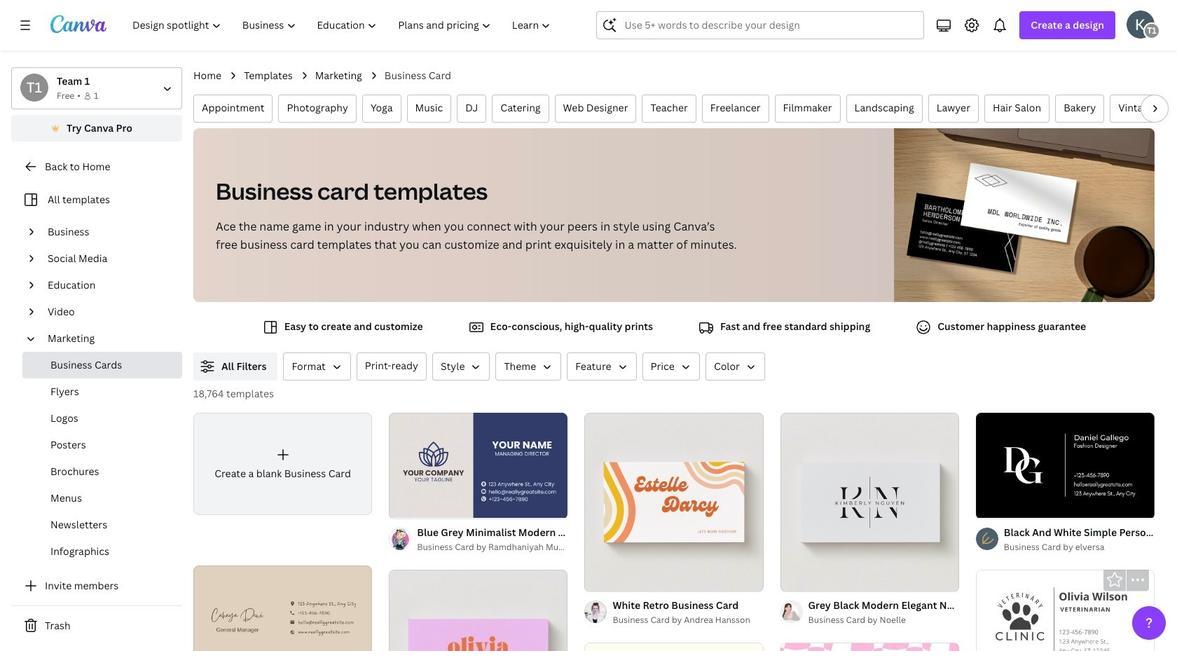 Task type: locate. For each thing, give the bounding box(es) containing it.
top level navigation element
[[123, 11, 563, 39]]

Search search field
[[625, 12, 916, 39]]

grey black modern elegant name initials monogram business card image
[[780, 413, 959, 592]]

white retro business card image
[[585, 413, 764, 592]]

black and white dog cat veterinary clinic veterinarian single-side business card image
[[976, 570, 1155, 651]]

0 horizontal spatial team 1 element
[[20, 74, 48, 102]]

1 horizontal spatial team 1 element
[[1144, 22, 1161, 39]]

team 1 element inside the switch to another team button
[[20, 74, 48, 102]]

black and white simple personal business card image
[[976, 413, 1155, 518]]

0 vertical spatial team 1 element
[[1144, 22, 1161, 39]]

None search field
[[597, 11, 925, 39]]

create a blank business card element
[[193, 413, 372, 515]]

1 vertical spatial team 1 element
[[20, 74, 48, 102]]

blue grey minimalist modern business card image
[[389, 413, 568, 518]]

brown  business card image
[[193, 566, 372, 651]]

team 1 image
[[20, 74, 48, 102]]

team 1 element
[[1144, 22, 1161, 39], [20, 74, 48, 102]]



Task type: vqa. For each thing, say whether or not it's contained in the screenshot.
the right the "Page"
no



Task type: describe. For each thing, give the bounding box(es) containing it.
pink and white retro art director business card image
[[780, 643, 959, 651]]

kendall parks image
[[1127, 11, 1155, 39]]

orange modern fun photography business card image
[[389, 569, 568, 651]]

team 1 image
[[1144, 22, 1161, 39]]

cream and gray organic natural cosmetics single-side business card image
[[585, 643, 764, 651]]

Switch to another team button
[[11, 67, 182, 109]]



